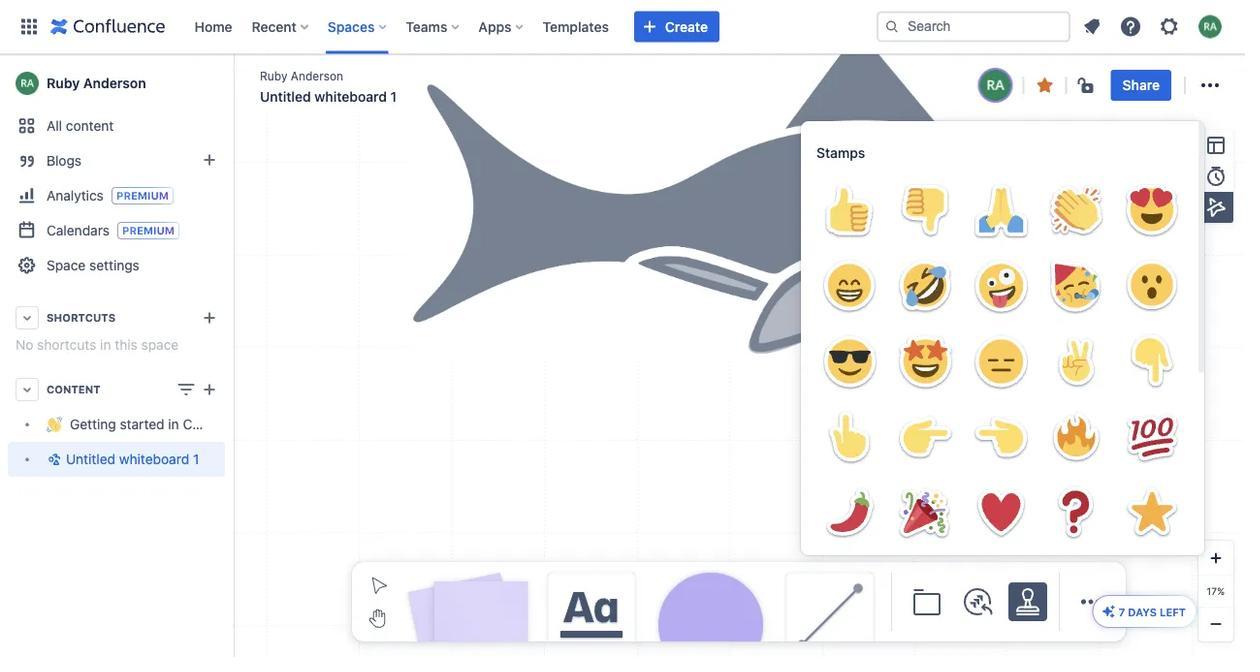Task type: vqa. For each thing, say whether or not it's contained in the screenshot.
Create
yes



Task type: locate. For each thing, give the bounding box(es) containing it.
premium image for analytics
[[111, 187, 173, 205]]

1 horizontal spatial in
[[168, 416, 179, 432]]

in
[[100, 337, 111, 353], [168, 416, 179, 432]]

teams button
[[400, 11, 467, 42]]

tree
[[8, 407, 254, 477]]

1 down spaces popup button
[[390, 89, 397, 105]]

1 vertical spatial 1
[[193, 451, 199, 467]]

whiteboard
[[315, 89, 387, 105], [119, 451, 189, 467]]

spaces button
[[322, 11, 394, 42]]

1 horizontal spatial untitled
[[260, 89, 311, 105]]

banner
[[0, 0, 1245, 54]]

no
[[16, 337, 33, 353]]

analytics link
[[8, 178, 225, 213]]

1 vertical spatial untitled
[[66, 451, 115, 467]]

premium image down analytics link
[[117, 222, 179, 240]]

global element
[[12, 0, 873, 54]]

premium image down blogs link
[[111, 187, 173, 205]]

untitled whiteboard 1 link
[[8, 442, 225, 477]]

whiteboard down spaces
[[315, 89, 387, 105]]

in left this
[[100, 337, 111, 353]]

premium image inside calendars link
[[117, 222, 179, 240]]

all
[[47, 118, 62, 134]]

0 vertical spatial whiteboard
[[315, 89, 387, 105]]

blogs
[[47, 153, 82, 169]]

search image
[[884, 19, 900, 34]]

home
[[194, 18, 232, 34]]

ruby anderson
[[47, 75, 146, 91]]

ruby anderson untitled whiteboard 1
[[260, 69, 397, 105]]

untitled right collapse sidebar image
[[260, 89, 311, 105]]

your profile and preferences image
[[1199, 15, 1222, 38]]

1 down the confluence
[[193, 451, 199, 467]]

0 horizontal spatial anderson
[[83, 75, 146, 91]]

settings icon image
[[1158, 15, 1181, 38]]

1 horizontal spatial ruby anderson link
[[260, 67, 343, 84]]

no restrictions image
[[1076, 74, 1099, 97]]

banner containing home
[[0, 0, 1245, 54]]

1 vertical spatial premium image
[[117, 222, 179, 240]]

add shortcut image
[[198, 306, 221, 330]]

premium icon image
[[1101, 604, 1117, 620]]

shortcuts button
[[8, 301, 225, 336]]

untitled whiteboard 1
[[66, 451, 199, 467]]

1
[[390, 89, 397, 105], [193, 451, 199, 467]]

spaces
[[328, 18, 375, 34]]

in for shortcuts
[[100, 337, 111, 353]]

premium image inside analytics link
[[111, 187, 173, 205]]

appswitcher icon image
[[17, 15, 41, 38]]

ruby anderson link down recent dropdown button
[[260, 67, 343, 84]]

0 horizontal spatial whiteboard
[[119, 451, 189, 467]]

0 vertical spatial 1
[[390, 89, 397, 105]]

create a blog image
[[198, 148, 221, 172]]

ruby anderson link
[[8, 64, 225, 103], [260, 67, 343, 84]]

0 horizontal spatial in
[[100, 337, 111, 353]]

share button
[[1111, 70, 1171, 101]]

whiteboard inside ruby anderson untitled whiteboard 1
[[315, 89, 387, 105]]

anderson inside space element
[[83, 75, 146, 91]]

share
[[1123, 77, 1160, 93]]

unstar image
[[1033, 74, 1057, 97]]

ruby right collapse sidebar image
[[260, 69, 288, 82]]

more actions image
[[1199, 74, 1222, 97]]

1 horizontal spatial 1
[[390, 89, 397, 105]]

ruby anderson image
[[980, 70, 1011, 101]]

whiteboard down getting started in confluence
[[119, 451, 189, 467]]

0 vertical spatial in
[[100, 337, 111, 353]]

ruby inside space element
[[47, 75, 80, 91]]

started
[[120, 416, 164, 432]]

in right started
[[168, 416, 179, 432]]

anderson up all content 'link'
[[83, 75, 146, 91]]

anderson down spaces
[[291, 69, 343, 82]]

0 vertical spatial premium image
[[111, 187, 173, 205]]

all content link
[[8, 109, 225, 144]]

whiteboard inside tree
[[119, 451, 189, 467]]

untitled
[[260, 89, 311, 105], [66, 451, 115, 467]]

0 horizontal spatial 1
[[193, 451, 199, 467]]

1 horizontal spatial anderson
[[291, 69, 343, 82]]

space settings link
[[8, 248, 225, 283]]

1 vertical spatial whiteboard
[[119, 451, 189, 467]]

tree inside space element
[[8, 407, 254, 477]]

1 horizontal spatial ruby
[[260, 69, 288, 82]]

0 horizontal spatial ruby anderson link
[[8, 64, 225, 103]]

0 horizontal spatial ruby
[[47, 75, 80, 91]]

content
[[47, 384, 100, 396]]

getting
[[70, 416, 116, 432]]

premium image
[[111, 187, 173, 205], [117, 222, 179, 240]]

space element
[[0, 54, 254, 657]]

0 horizontal spatial untitled
[[66, 451, 115, 467]]

1 vertical spatial in
[[168, 416, 179, 432]]

templates link
[[537, 11, 615, 42]]

anderson
[[291, 69, 343, 82], [83, 75, 146, 91]]

ruby
[[260, 69, 288, 82], [47, 75, 80, 91]]

space
[[141, 337, 179, 353]]

ruby anderson link up all content 'link'
[[8, 64, 225, 103]]

blogs link
[[8, 144, 225, 178]]

0 vertical spatial untitled
[[260, 89, 311, 105]]

create
[[665, 18, 708, 34]]

ruby up all
[[47, 75, 80, 91]]

tree containing getting started in confluence
[[8, 407, 254, 477]]

confluence image
[[50, 15, 165, 38], [50, 15, 165, 38]]

ruby inside ruby anderson untitled whiteboard 1
[[260, 69, 288, 82]]

anderson inside ruby anderson untitled whiteboard 1
[[291, 69, 343, 82]]

1 inside ruby anderson untitled whiteboard 1
[[390, 89, 397, 105]]

7 days left button
[[1094, 596, 1196, 627]]

untitled inside untitled whiteboard 1 link
[[66, 451, 115, 467]]

home link
[[189, 11, 238, 42]]

untitled down getting
[[66, 451, 115, 467]]

1 horizontal spatial whiteboard
[[315, 89, 387, 105]]



Task type: describe. For each thing, give the bounding box(es) containing it.
getting started in confluence link
[[8, 407, 254, 442]]

calendars
[[47, 222, 110, 238]]

space
[[47, 257, 86, 273]]

days
[[1128, 606, 1157, 619]]

anderson for ruby anderson untitled whiteboard 1
[[291, 69, 343, 82]]

untitled inside ruby anderson untitled whiteboard 1
[[260, 89, 311, 105]]

recent button
[[246, 11, 316, 42]]

all content
[[47, 118, 114, 134]]

content button
[[8, 372, 225, 407]]

notification icon image
[[1080, 15, 1104, 38]]

ruby for ruby anderson untitled whiteboard 1
[[260, 69, 288, 82]]

in for started
[[168, 416, 179, 432]]

calendars link
[[8, 213, 225, 248]]

apps button
[[473, 11, 531, 42]]

this
[[115, 337, 137, 353]]

settings
[[89, 257, 139, 273]]

getting started in confluence
[[70, 416, 254, 432]]

7
[[1119, 606, 1125, 619]]

anderson for ruby anderson
[[83, 75, 146, 91]]

create content image
[[198, 378, 221, 401]]

Search field
[[877, 11, 1071, 42]]

create button
[[634, 11, 720, 42]]

collapse sidebar image
[[211, 64, 254, 103]]

recent
[[252, 18, 297, 34]]

premium image for calendars
[[117, 222, 179, 240]]

analytics
[[47, 187, 104, 203]]

shortcuts
[[47, 312, 116, 324]]

templates
[[543, 18, 609, 34]]

apps
[[478, 18, 512, 34]]

left
[[1160, 606, 1186, 619]]

space settings
[[47, 257, 139, 273]]

change view image
[[175, 378, 198, 401]]

ruby for ruby anderson
[[47, 75, 80, 91]]

1 inside space element
[[193, 451, 199, 467]]

content
[[66, 118, 114, 134]]

7 days left
[[1119, 606, 1186, 619]]

teams
[[406, 18, 447, 34]]

no shortcuts in this space
[[16, 337, 179, 353]]

confluence
[[183, 416, 254, 432]]

shortcuts
[[37, 337, 96, 353]]

help icon image
[[1119, 15, 1142, 38]]



